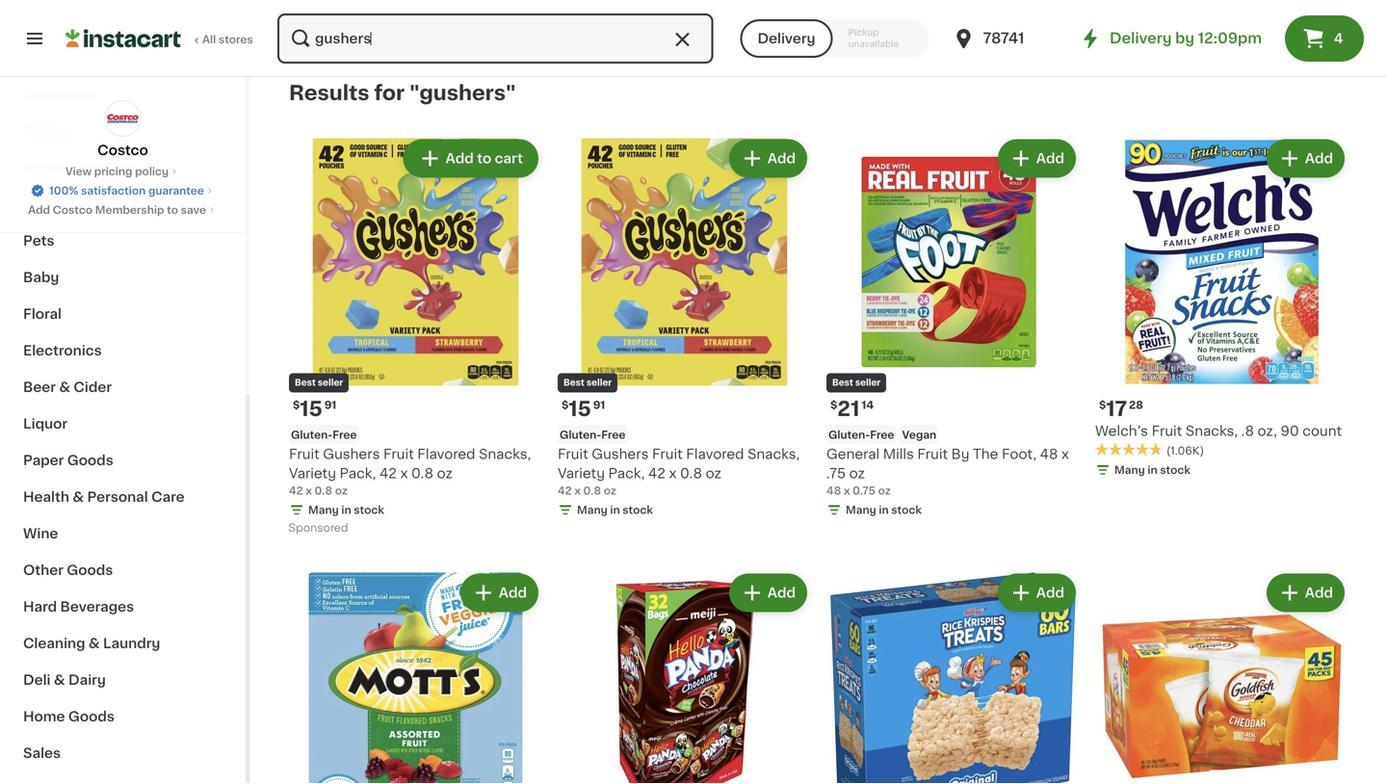 Task type: vqa. For each thing, say whether or not it's contained in the screenshot.
Wine link
yes



Task type: describe. For each thing, give the bounding box(es) containing it.
mills
[[883, 448, 914, 461]]

care
[[151, 490, 185, 504]]

cart
[[495, 152, 523, 165]]

all stores link
[[66, 12, 254, 66]]

liquor
[[23, 417, 68, 431]]

& for health
[[73, 490, 84, 504]]

membership
[[95, 205, 164, 215]]

satisfaction
[[81, 185, 146, 196]]

3 seller from the left
[[856, 379, 881, 387]]

snacks & candy link
[[12, 186, 234, 223]]

home goods
[[23, 710, 115, 724]]

1 best seller from the left
[[295, 379, 343, 387]]

electronics link
[[12, 332, 234, 369]]

dairy
[[68, 674, 106, 687]]

2 $ from the left
[[562, 400, 569, 411]]

health & personal care link
[[12, 479, 234, 516]]

nsored
[[1312, 7, 1349, 17]]

all
[[202, 34, 216, 45]]

1 free from the left
[[333, 430, 357, 440]]

service type group
[[740, 19, 930, 58]]

100% satisfaction guarantee
[[49, 185, 204, 196]]

cleaning
[[23, 637, 85, 650]]

0 horizontal spatial to
[[167, 205, 178, 215]]

by
[[1176, 31, 1195, 45]]

goods for paper goods
[[67, 454, 113, 467]]

$ inside "$ 21 14"
[[831, 400, 838, 411]]

view
[[65, 166, 92, 177]]

cider
[[74, 381, 112, 394]]

electronics
[[23, 344, 102, 358]]

instacart logo image
[[66, 27, 181, 50]]

liquor link
[[12, 406, 234, 442]]

100% satisfaction guarantee button
[[30, 179, 216, 199]]

other goods link
[[12, 552, 234, 589]]

& for snacks
[[77, 198, 88, 211]]

foot,
[[1002, 448, 1037, 461]]

product group containing 17
[[1096, 135, 1349, 482]]

save
[[181, 205, 206, 215]]

78741
[[983, 31, 1025, 45]]

3 gluten- from the left
[[829, 430, 870, 440]]

the
[[973, 448, 999, 461]]

stores
[[219, 34, 253, 45]]

1 pack, from the left
[[340, 467, 376, 480]]

2 variety from the left
[[558, 467, 605, 480]]

& for cleaning
[[89, 637, 100, 650]]

all stores
[[202, 34, 253, 45]]

beer & cider link
[[12, 369, 234, 406]]

fruit inside 'general mills fruit by the foot, 48 x .75 oz 48 x 0.75 oz'
[[918, 448, 948, 461]]

cleaning & laundry link
[[12, 625, 234, 662]]

costco logo image
[[105, 100, 141, 137]]

deli & dairy
[[23, 674, 106, 687]]

add costco membership to save link
[[28, 202, 218, 218]]

sponsored badge image
[[289, 523, 347, 534]]

beer
[[23, 381, 56, 394]]

view pricing policy
[[65, 166, 169, 177]]

paper goods
[[23, 454, 113, 467]]

oz,
[[1258, 424, 1278, 438]]

1 15 from the left
[[300, 399, 323, 419]]

4 button
[[1285, 15, 1365, 62]]

beer & cider
[[23, 381, 112, 394]]

delivery by 12:09pm
[[1110, 31, 1262, 45]]

baby link
[[12, 259, 234, 296]]

2 horizontal spatial snacks,
[[1186, 424, 1238, 438]]

baby
[[23, 271, 59, 284]]

Search field
[[278, 13, 714, 64]]

2 best seller from the left
[[564, 379, 612, 387]]

seafood
[[77, 161, 135, 174]]

$ inside '$ 17 28'
[[1100, 400, 1107, 411]]

results
[[289, 83, 370, 103]]

view pricing policy link
[[65, 164, 180, 179]]

2 91 from the left
[[593, 400, 605, 411]]

2 15 from the left
[[569, 399, 591, 419]]

4
[[1334, 32, 1344, 45]]

12:09pm
[[1198, 31, 1262, 45]]

"gushers"
[[410, 83, 516, 103]]

add costco membership to save
[[28, 205, 206, 215]]

personal
[[87, 490, 148, 504]]

3 best from the left
[[833, 379, 854, 387]]

meat
[[23, 161, 59, 174]]

add to cart button
[[405, 141, 537, 176]]

1 horizontal spatial snacks,
[[748, 448, 800, 461]]

2 gluten-free from the left
[[560, 430, 626, 440]]

meat & seafood
[[23, 161, 135, 174]]

general
[[827, 448, 880, 461]]

home
[[23, 710, 65, 724]]

21
[[838, 399, 860, 419]]

0.75
[[853, 486, 876, 496]]

welch's fruit snacks, .8 oz, 90 count
[[1096, 424, 1342, 438]]

vegan
[[902, 430, 937, 440]]

1 $ from the left
[[293, 400, 300, 411]]

beverages
[[60, 600, 134, 614]]

floral
[[23, 307, 62, 321]]

90
[[1281, 424, 1300, 438]]

2 free from the left
[[602, 430, 626, 440]]

2 pack, from the left
[[609, 467, 645, 480]]

1 variety from the left
[[289, 467, 336, 480]]

guarantee
[[148, 185, 204, 196]]

1 seller from the left
[[318, 379, 343, 387]]



Task type: locate. For each thing, give the bounding box(es) containing it.
2 gluten- from the left
[[560, 430, 602, 440]]

& inside "link"
[[54, 674, 65, 687]]

0 horizontal spatial 48
[[827, 486, 841, 496]]

candy
[[91, 198, 137, 211]]

wine
[[23, 527, 58, 541]]

add inside button
[[446, 152, 474, 165]]

general mills fruit by the foot, 48 x .75 oz 48 x 0.75 oz
[[827, 448, 1070, 496]]

& for beer
[[59, 381, 70, 394]]

1 best from the left
[[295, 379, 316, 387]]

0 vertical spatial to
[[477, 152, 492, 165]]

0 horizontal spatial variety
[[289, 467, 336, 480]]

pets link
[[12, 223, 234, 259]]

to
[[477, 152, 492, 165], [167, 205, 178, 215]]

count
[[1303, 424, 1342, 438]]

to left cart
[[477, 152, 492, 165]]

2 vertical spatial goods
[[68, 710, 115, 724]]

1 horizontal spatial gluten-
[[560, 430, 602, 440]]

0 horizontal spatial flavored
[[418, 448, 476, 461]]

gluten-
[[291, 430, 333, 440], [560, 430, 602, 440], [829, 430, 870, 440]]

1 horizontal spatial pack,
[[609, 467, 645, 480]]

paper goods link
[[12, 442, 234, 479]]

1 horizontal spatial fruit gushers fruit flavored snacks, variety pack, 42 x 0.8 oz 42 x 0.8 oz
[[558, 448, 800, 496]]

delivery for delivery by 12:09pm
[[1110, 31, 1172, 45]]

2 horizontal spatial best seller
[[833, 379, 881, 387]]

home goods link
[[12, 699, 234, 735]]

2 flavored from the left
[[686, 448, 744, 461]]

for
[[374, 83, 405, 103]]

$
[[293, 400, 300, 411], [562, 400, 569, 411], [831, 400, 838, 411], [1100, 400, 1107, 411]]

0 horizontal spatial snacks,
[[479, 448, 531, 461]]

policy
[[135, 166, 169, 177]]

2 horizontal spatial gluten-
[[829, 430, 870, 440]]

1 horizontal spatial gushers
[[592, 448, 649, 461]]

1 horizontal spatial costco
[[97, 144, 148, 157]]

gushers
[[323, 448, 380, 461], [592, 448, 649, 461]]

to down guarantee
[[167, 205, 178, 215]]

1 horizontal spatial 15
[[569, 399, 591, 419]]

snacks
[[23, 198, 74, 211]]

1 horizontal spatial to
[[477, 152, 492, 165]]

cleaning & laundry
[[23, 637, 160, 650]]

0 horizontal spatial $ 15 91
[[293, 399, 337, 419]]

to inside button
[[477, 152, 492, 165]]

many
[[1115, 465, 1145, 476], [308, 505, 339, 516], [577, 505, 608, 516], [846, 505, 877, 516]]

1 horizontal spatial variety
[[558, 467, 605, 480]]

best
[[295, 379, 316, 387], [564, 379, 585, 387], [833, 379, 854, 387]]

& inside 'link'
[[73, 490, 84, 504]]

pack,
[[340, 467, 376, 480], [609, 467, 645, 480]]

by
[[952, 448, 970, 461]]

$ 17 28
[[1100, 399, 1144, 419]]

0 horizontal spatial delivery
[[758, 32, 816, 45]]

gluten-free vegan
[[829, 430, 937, 440]]

17
[[1107, 399, 1128, 419]]

results for "gushers"
[[289, 83, 516, 103]]

spo
[[1291, 7, 1312, 17]]

0 horizontal spatial 91
[[324, 400, 337, 411]]

delivery inside delivery by 12:09pm link
[[1110, 31, 1172, 45]]

2 fruit gushers fruit flavored snacks, variety pack, 42 x 0.8 oz 42 x 0.8 oz from the left
[[558, 448, 800, 496]]

2 $ 15 91 from the left
[[562, 399, 605, 419]]

100%
[[49, 185, 79, 196]]

1 horizontal spatial flavored
[[686, 448, 744, 461]]

product group containing 21
[[827, 135, 1080, 522]]

2 horizontal spatial free
[[870, 430, 895, 440]]

1 vertical spatial to
[[167, 205, 178, 215]]

costco down 100%
[[53, 205, 93, 215]]

delivery
[[1110, 31, 1172, 45], [758, 32, 816, 45]]

48 right foot,
[[1040, 448, 1058, 461]]

costco up view pricing policy link on the left
[[97, 144, 148, 157]]

goods up beverages
[[67, 564, 113, 577]]

floral link
[[12, 296, 234, 332]]

flavored
[[418, 448, 476, 461], [686, 448, 744, 461]]

0 horizontal spatial fruit gushers fruit flavored snacks, variety pack, 42 x 0.8 oz 42 x 0.8 oz
[[289, 448, 531, 496]]

0.8
[[411, 467, 434, 480], [680, 467, 702, 480], [315, 486, 332, 496], [584, 486, 601, 496]]

delivery button
[[740, 19, 833, 58]]

snacks,
[[1186, 424, 1238, 438], [479, 448, 531, 461], [748, 448, 800, 461]]

health & personal care
[[23, 490, 185, 504]]

$ 21 14
[[831, 399, 874, 419]]

3 best seller from the left
[[833, 379, 881, 387]]

paper
[[23, 454, 64, 467]]

0 horizontal spatial gluten-
[[291, 430, 333, 440]]

91
[[324, 400, 337, 411], [593, 400, 605, 411]]

bakery
[[23, 124, 72, 138]]

sales link
[[12, 735, 234, 772]]

0 horizontal spatial seller
[[318, 379, 343, 387]]

wine link
[[12, 516, 234, 552]]

2 horizontal spatial best
[[833, 379, 854, 387]]

0 horizontal spatial best seller
[[295, 379, 343, 387]]

& up 100%
[[62, 161, 73, 174]]

28
[[1130, 400, 1144, 411]]

goods for other goods
[[67, 564, 113, 577]]

1 vertical spatial costco
[[53, 205, 93, 215]]

seller
[[318, 379, 343, 387], [587, 379, 612, 387], [856, 379, 881, 387]]

0 vertical spatial goods
[[67, 454, 113, 467]]

1 flavored from the left
[[418, 448, 476, 461]]

0 horizontal spatial costco
[[53, 205, 93, 215]]

1 vertical spatial goods
[[67, 564, 113, 577]]

goods down dairy
[[68, 710, 115, 724]]

& down beverages
[[89, 637, 100, 650]]

0 horizontal spatial gluten-free
[[291, 430, 357, 440]]

0 horizontal spatial 15
[[300, 399, 323, 419]]

hard
[[23, 600, 57, 614]]

sales
[[23, 747, 61, 760]]

& right health
[[73, 490, 84, 504]]

product group
[[289, 135, 543, 539], [558, 135, 811, 522], [827, 135, 1080, 522], [1096, 135, 1349, 482], [289, 570, 543, 783], [558, 570, 811, 783], [827, 570, 1080, 783], [1096, 570, 1349, 783]]

1 horizontal spatial free
[[602, 430, 626, 440]]

None search field
[[276, 12, 715, 66]]

48
[[1040, 448, 1058, 461], [827, 486, 841, 496]]

free
[[333, 430, 357, 440], [602, 430, 626, 440], [870, 430, 895, 440]]

0 vertical spatial 48
[[1040, 448, 1058, 461]]

& right beer on the left
[[59, 381, 70, 394]]

goods
[[67, 454, 113, 467], [67, 564, 113, 577], [68, 710, 115, 724]]

hard beverages link
[[12, 589, 234, 625]]

1 gluten-free from the left
[[291, 430, 357, 440]]

variety
[[289, 467, 336, 480], [558, 467, 605, 480]]

costco link
[[97, 100, 148, 160]]

many in stock
[[1115, 465, 1191, 476], [308, 505, 384, 516], [577, 505, 653, 516], [846, 505, 922, 516]]

1 horizontal spatial delivery
[[1110, 31, 1172, 45]]

2 seller from the left
[[587, 379, 612, 387]]

gluten-free
[[291, 430, 357, 440], [560, 430, 626, 440]]

health
[[23, 490, 69, 504]]

2 best from the left
[[564, 379, 585, 387]]

0 vertical spatial costco
[[97, 144, 148, 157]]

$ 15 91
[[293, 399, 337, 419], [562, 399, 605, 419]]

1 horizontal spatial $ 15 91
[[562, 399, 605, 419]]

goods for home goods
[[68, 710, 115, 724]]

1 91 from the left
[[324, 400, 337, 411]]

1 gluten- from the left
[[291, 430, 333, 440]]

1 gushers from the left
[[323, 448, 380, 461]]

delivery inside button
[[758, 32, 816, 45]]

other goods
[[23, 564, 113, 577]]

goods inside "link"
[[67, 564, 113, 577]]

1 horizontal spatial 48
[[1040, 448, 1058, 461]]

pets
[[23, 234, 54, 248]]

78741 button
[[953, 12, 1068, 66]]

0 horizontal spatial free
[[333, 430, 357, 440]]

welch's
[[1096, 424, 1149, 438]]

laundry
[[103, 637, 160, 650]]

1 horizontal spatial best seller
[[564, 379, 612, 387]]

1 horizontal spatial 91
[[593, 400, 605, 411]]

48 down .75
[[827, 486, 841, 496]]

.75
[[827, 467, 846, 480]]

add button
[[731, 141, 806, 176], [1000, 141, 1074, 176], [1269, 141, 1343, 176], [462, 576, 537, 610], [731, 576, 806, 610], [1000, 576, 1074, 610], [1269, 576, 1343, 610]]

2 gushers from the left
[[592, 448, 649, 461]]

(1.06k)
[[1167, 446, 1205, 456]]

2 horizontal spatial seller
[[856, 379, 881, 387]]

1 horizontal spatial gluten-free
[[560, 430, 626, 440]]

goods up the health & personal care on the bottom left of page
[[67, 454, 113, 467]]

0 horizontal spatial best
[[295, 379, 316, 387]]

1 fruit gushers fruit flavored snacks, variety pack, 42 x 0.8 oz 42 x 0.8 oz from the left
[[289, 448, 531, 496]]

snacks & candy
[[23, 198, 137, 211]]

& right 'deli'
[[54, 674, 65, 687]]

1 vertical spatial 48
[[827, 486, 841, 496]]

deli
[[23, 674, 51, 687]]

pricing
[[94, 166, 132, 177]]

3 free from the left
[[870, 430, 895, 440]]

other
[[23, 564, 64, 577]]

14
[[862, 400, 874, 411]]

deli & dairy link
[[12, 662, 234, 699]]

.8
[[1242, 424, 1255, 438]]

x
[[1062, 448, 1070, 461], [400, 467, 408, 480], [669, 467, 677, 480], [306, 486, 312, 496], [575, 486, 581, 496], [844, 486, 850, 496]]

household link
[[12, 76, 234, 113]]

1 horizontal spatial seller
[[587, 379, 612, 387]]

4 $ from the left
[[1100, 400, 1107, 411]]

household
[[23, 88, 99, 101]]

fruit gushers fruit flavored snacks, variety pack, 42 x 0.8 oz 42 x 0.8 oz
[[289, 448, 531, 496], [558, 448, 800, 496]]

& for deli
[[54, 674, 65, 687]]

0 horizontal spatial pack,
[[340, 467, 376, 480]]

1 $ 15 91 from the left
[[293, 399, 337, 419]]

42
[[380, 467, 397, 480], [648, 467, 666, 480], [289, 486, 303, 496], [558, 486, 572, 496]]

delivery for delivery
[[758, 32, 816, 45]]

& for meat
[[62, 161, 73, 174]]

delivery by 12:09pm link
[[1079, 27, 1262, 50]]

3 $ from the left
[[831, 400, 838, 411]]

& down 100%
[[77, 198, 88, 211]]

0 horizontal spatial gushers
[[323, 448, 380, 461]]

1 horizontal spatial best
[[564, 379, 585, 387]]

bakery link
[[12, 113, 234, 149]]

stock
[[1160, 465, 1191, 476], [354, 505, 384, 516], [623, 505, 653, 516], [892, 505, 922, 516]]



